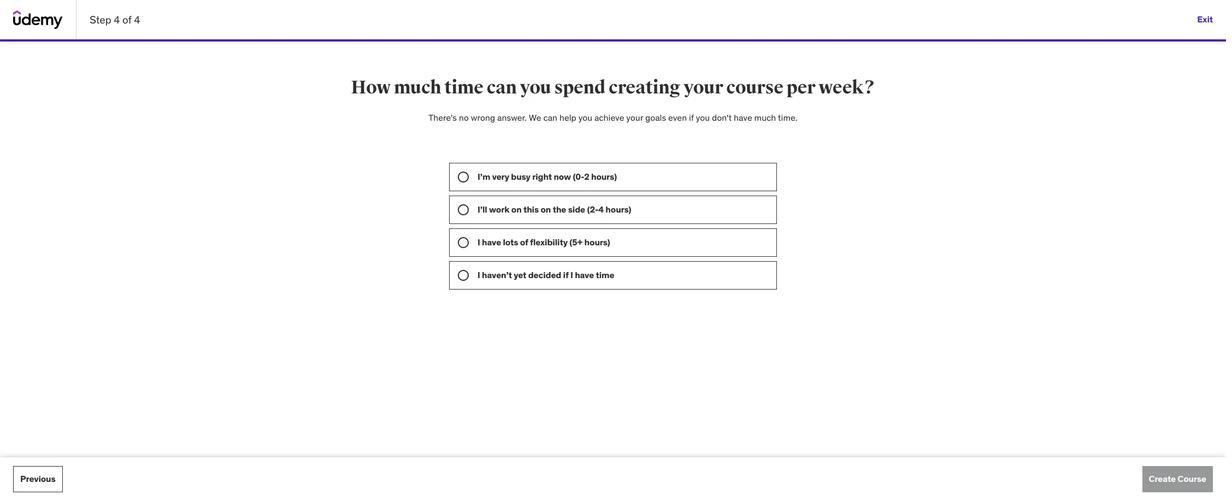 Task type: locate. For each thing, give the bounding box(es) containing it.
4
[[114, 13, 120, 26], [134, 13, 140, 26], [598, 204, 604, 215]]

i for i haven't yet decided if i have time
[[478, 270, 480, 280]]

you right help
[[578, 112, 592, 123]]

on
[[511, 204, 522, 215], [541, 204, 551, 215]]

1 horizontal spatial have
[[575, 270, 594, 280]]

your
[[683, 76, 723, 99], [626, 112, 643, 123]]

1 vertical spatial have
[[482, 237, 501, 248]]

1 horizontal spatial if
[[689, 112, 694, 123]]

your up don't
[[683, 76, 723, 99]]

1 vertical spatial if
[[563, 270, 569, 280]]

hours) right (5+
[[584, 237, 610, 248]]

even
[[668, 112, 687, 123]]

if right decided
[[563, 270, 569, 280]]

hours)
[[591, 171, 617, 182], [606, 204, 631, 215], [584, 237, 610, 248]]

0 vertical spatial can
[[487, 76, 517, 99]]

if
[[689, 112, 694, 123], [563, 270, 569, 280]]

0 horizontal spatial on
[[511, 204, 522, 215]]

of
[[122, 13, 131, 26], [520, 237, 528, 248]]

2 vertical spatial have
[[575, 270, 594, 280]]

previous
[[20, 473, 56, 484]]

side
[[568, 204, 585, 215]]

1 horizontal spatial time
[[596, 270, 614, 280]]

1 horizontal spatial on
[[541, 204, 551, 215]]

can up answer.
[[487, 76, 517, 99]]

of right lots
[[520, 237, 528, 248]]

you up we
[[520, 76, 551, 99]]

have left lots
[[482, 237, 501, 248]]

have right don't
[[734, 112, 752, 123]]

the
[[553, 204, 566, 215]]

much left time.
[[754, 112, 776, 123]]

you left don't
[[696, 112, 710, 123]]

0 horizontal spatial can
[[487, 76, 517, 99]]

0 horizontal spatial you
[[520, 76, 551, 99]]

0 horizontal spatial 4
[[114, 13, 120, 26]]

on left 'the'
[[541, 204, 551, 215]]

i'll
[[478, 204, 487, 215]]

1 horizontal spatial of
[[520, 237, 528, 248]]

wrong
[[471, 112, 495, 123]]

much up there's
[[394, 76, 441, 99]]

exit
[[1197, 14, 1213, 25]]

1 vertical spatial much
[[754, 112, 776, 123]]

on left this
[[511, 204, 522, 215]]

time.
[[778, 112, 797, 123]]

0 horizontal spatial have
[[482, 237, 501, 248]]

(0-
[[573, 171, 584, 182]]

you
[[520, 76, 551, 99], [578, 112, 592, 123], [696, 112, 710, 123]]

much
[[394, 76, 441, 99], [754, 112, 776, 123]]

have
[[734, 112, 752, 123], [482, 237, 501, 248], [575, 270, 594, 280]]

step
[[90, 13, 111, 26]]

0 vertical spatial your
[[683, 76, 723, 99]]

time
[[444, 76, 483, 99], [596, 270, 614, 280]]

i'll work on this on the side (2-4 hours)
[[478, 204, 631, 215]]

course
[[726, 76, 783, 99]]

i haven't yet decided if i have time
[[478, 270, 614, 280]]

have down (5+
[[575, 270, 594, 280]]

lots
[[503, 237, 518, 248]]

udemy image
[[13, 10, 63, 29]]

hours) right (2-
[[606, 204, 631, 215]]

1 vertical spatial hours)
[[606, 204, 631, 215]]

your left goals
[[626, 112, 643, 123]]

0 vertical spatial time
[[444, 76, 483, 99]]

0 horizontal spatial much
[[394, 76, 441, 99]]

per
[[787, 76, 815, 99]]

1 vertical spatial time
[[596, 270, 614, 280]]

busy
[[511, 171, 530, 182]]

create
[[1149, 473, 1176, 484]]

hours) right 2
[[591, 171, 617, 182]]

if right even
[[689, 112, 694, 123]]

can
[[487, 76, 517, 99], [543, 112, 557, 123]]

1 horizontal spatial 4
[[134, 13, 140, 26]]

0 horizontal spatial your
[[626, 112, 643, 123]]

course
[[1178, 473, 1206, 484]]

2 horizontal spatial have
[[734, 112, 752, 123]]

i left haven't
[[478, 270, 480, 280]]

1 vertical spatial can
[[543, 112, 557, 123]]

2 on from the left
[[541, 204, 551, 215]]

step 4 of 4
[[90, 13, 140, 26]]

week?
[[819, 76, 875, 99]]

0 horizontal spatial of
[[122, 13, 131, 26]]

i left lots
[[478, 237, 480, 248]]

i'm
[[478, 171, 490, 182]]

can right we
[[543, 112, 557, 123]]

1 vertical spatial of
[[520, 237, 528, 248]]

of right step
[[122, 13, 131, 26]]

yet
[[514, 270, 526, 280]]

i
[[478, 237, 480, 248], [478, 270, 480, 280], [570, 270, 573, 280]]



Task type: vqa. For each thing, say whether or not it's contained in the screenshot.
Volkswagen Icon
no



Task type: describe. For each thing, give the bounding box(es) containing it.
how
[[351, 76, 391, 99]]

2
[[584, 171, 589, 182]]

now
[[554, 171, 571, 182]]

work
[[489, 204, 509, 215]]

answer.
[[497, 112, 527, 123]]

2 horizontal spatial 4
[[598, 204, 604, 215]]

1 horizontal spatial much
[[754, 112, 776, 123]]

0 vertical spatial of
[[122, 13, 131, 26]]

don't
[[712, 112, 732, 123]]

very
[[492, 171, 509, 182]]

there's no wrong answer. we can help you achieve your goals even if you don't have much time.
[[429, 112, 797, 123]]

spend
[[554, 76, 605, 99]]

right
[[532, 171, 552, 182]]

0 horizontal spatial time
[[444, 76, 483, 99]]

0 horizontal spatial if
[[563, 270, 569, 280]]

i right decided
[[570, 270, 573, 280]]

create course button
[[1142, 466, 1213, 492]]

there's
[[429, 112, 457, 123]]

(2-
[[587, 204, 598, 215]]

1 horizontal spatial your
[[683, 76, 723, 99]]

create course
[[1149, 473, 1206, 484]]

creating
[[609, 76, 680, 99]]

how much time can you spend creating your course per week?
[[351, 76, 875, 99]]

no
[[459, 112, 469, 123]]

(5+
[[569, 237, 583, 248]]

i have lots of flexibility (5+ hours)
[[478, 237, 610, 248]]

1 on from the left
[[511, 204, 522, 215]]

i'm very busy right now (0-2 hours)
[[478, 171, 617, 182]]

0 vertical spatial much
[[394, 76, 441, 99]]

i for i have lots of flexibility (5+ hours)
[[478, 237, 480, 248]]

decided
[[528, 270, 561, 280]]

1 horizontal spatial can
[[543, 112, 557, 123]]

2 vertical spatial hours)
[[584, 237, 610, 248]]

2 horizontal spatial you
[[696, 112, 710, 123]]

this
[[523, 204, 539, 215]]

0 vertical spatial have
[[734, 112, 752, 123]]

haven't
[[482, 270, 512, 280]]

achieve
[[594, 112, 624, 123]]

1 horizontal spatial you
[[578, 112, 592, 123]]

help
[[559, 112, 576, 123]]

exit button
[[1197, 7, 1213, 33]]

flexibility
[[530, 237, 568, 248]]

goals
[[645, 112, 666, 123]]

we
[[529, 112, 541, 123]]

0 vertical spatial hours)
[[591, 171, 617, 182]]

previous button
[[13, 466, 63, 492]]

1 vertical spatial your
[[626, 112, 643, 123]]

step 4 of 4 element
[[0, 39, 1226, 42]]

0 vertical spatial if
[[689, 112, 694, 123]]



